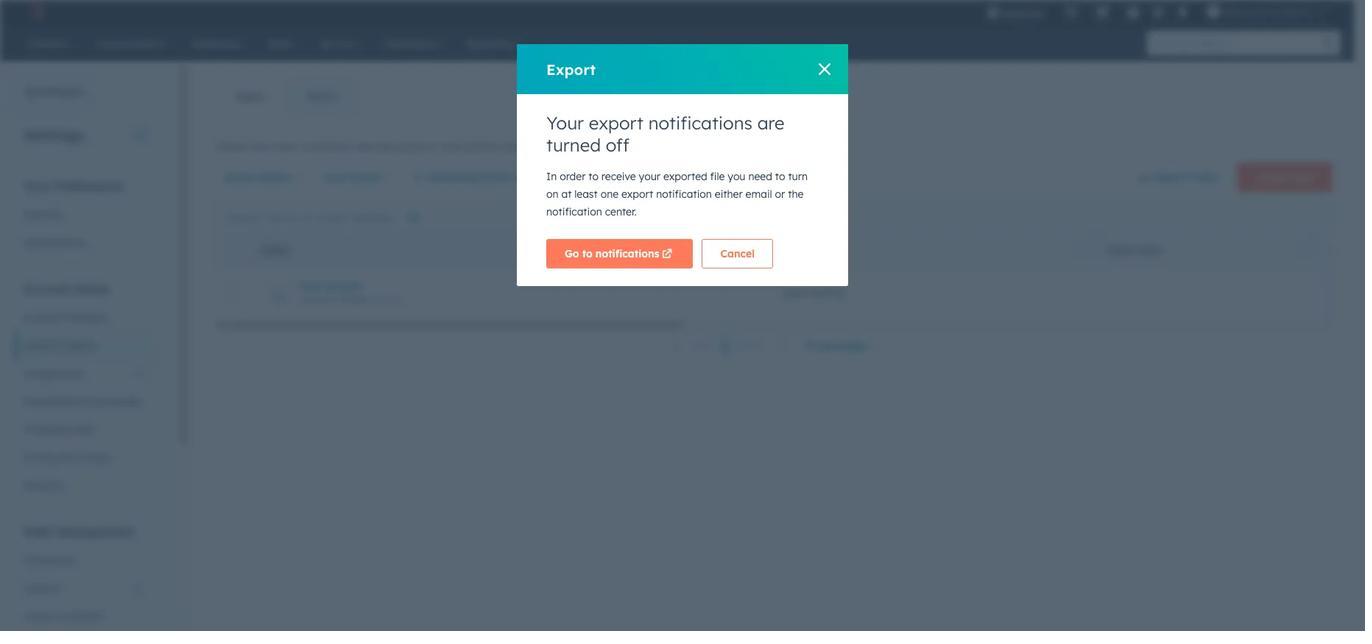 Task type: describe. For each thing, give the bounding box(es) containing it.
your inside in order to receive your exported file you need to turn on at least one export notification either email or the notification center.
[[639, 170, 661, 183]]

export users
[[1154, 171, 1219, 184]]

tara schultz image
[[1208, 5, 1221, 18]]

advanced filters (0) button
[[403, 163, 539, 192]]

center.
[[605, 206, 637, 219]]

users link
[[215, 79, 284, 114]]

defaults
[[66, 312, 107, 325]]

to up least
[[589, 170, 599, 183]]

turn
[[788, 170, 808, 183]]

your preferences element
[[15, 178, 154, 257]]

export inside in order to receive your exported file you need to turn on at least one export notification either email or the notification center.
[[622, 188, 654, 201]]

customize
[[303, 140, 352, 153]]

apoptosis studios 2 button
[[1199, 0, 1335, 24]]

tara
[[299, 280, 322, 293]]

security
[[24, 480, 63, 493]]

settings
[[24, 126, 84, 144]]

calling icon image
[[1065, 6, 1079, 19]]

apoptosis
[[1224, 6, 1269, 18]]

settings link
[[1149, 4, 1168, 20]]

export users button
[[1129, 163, 1229, 192]]

or
[[775, 188, 785, 201]]

press to sort. image
[[1077, 244, 1083, 254]]

to inside 'link'
[[582, 247, 593, 261]]

integrations
[[24, 368, 84, 381]]

downloads
[[87, 396, 141, 409]]

objects
[[24, 583, 61, 596]]

your for your preferences
[[24, 179, 51, 194]]

remove
[[463, 140, 499, 153]]

export inside import & export "link"
[[71, 611, 104, 624]]

navigation containing users
[[214, 78, 358, 115]]

marketplace downloads link
[[15, 388, 154, 416]]

create user button
[[1238, 163, 1333, 192]]

account for account defaults
[[24, 312, 63, 325]]

invite for invite status
[[224, 171, 255, 184]]

account defaults link
[[15, 304, 154, 332]]

marketplace
[[24, 396, 84, 409]]

permissions,
[[378, 140, 439, 153]]

you
[[728, 170, 746, 183]]

import & export link
[[15, 603, 154, 631]]

tracking code
[[24, 424, 93, 437]]

exported
[[664, 170, 708, 183]]

your export notifications are turned off dialog
[[517, 44, 849, 287]]

75
[[805, 340, 816, 353]]

& for teams
[[54, 340, 61, 353]]

hubspot image
[[27, 3, 44, 21]]

either
[[715, 188, 743, 201]]

help image
[[1127, 7, 1141, 20]]

marketplace downloads
[[24, 396, 141, 409]]

last active button
[[323, 163, 391, 192]]

management
[[56, 525, 134, 540]]

import
[[24, 611, 58, 624]]

user inside button
[[1293, 171, 1315, 184]]

last
[[323, 171, 345, 184]]

go
[[565, 247, 579, 261]]

press to sort. element for access
[[1077, 244, 1083, 257]]

prev
[[690, 340, 713, 353]]

account setup
[[24, 282, 109, 297]]

privacy & consent link
[[15, 444, 154, 472]]

super
[[782, 287, 810, 300]]

tara schultz link
[[299, 280, 528, 293]]

s
[[1365, 245, 1366, 256]]

new
[[250, 140, 269, 153]]

turned
[[547, 134, 601, 156]]

upgrade image
[[987, 7, 1001, 20]]

marketplaces button
[[1088, 0, 1118, 24]]

& for export
[[61, 611, 68, 624]]

to up or on the top right of the page
[[776, 170, 786, 183]]

file
[[711, 170, 725, 183]]

your export notifications are turned off
[[547, 112, 785, 156]]

users & teams
[[24, 340, 95, 353]]

in order to receive your exported file you need to turn on at least one export notification either email or the notification center.
[[547, 170, 808, 219]]

export for export users
[[1154, 171, 1189, 184]]

teams inside "link"
[[306, 90, 337, 103]]

pagination navigation
[[662, 336, 795, 356]]

admin
[[813, 287, 844, 300]]

teams inside account setup "element"
[[64, 340, 95, 353]]

calling icon button
[[1060, 2, 1085, 21]]

75 per page button
[[795, 331, 886, 361]]

export for export
[[547, 60, 596, 78]]

tara schultz tarashultz49@gmail.com
[[299, 280, 402, 305]]

least
[[575, 188, 598, 201]]

data management element
[[15, 524, 154, 632]]

learn
[[626, 140, 655, 153]]

create for create new users, customize user permissions, and remove users from your account. learn more about user permissions
[[214, 140, 247, 153]]

more
[[659, 140, 685, 153]]

page
[[840, 340, 866, 353]]

email
[[746, 188, 772, 201]]

new
[[545, 172, 563, 182]]

super admin
[[782, 287, 844, 300]]

create user
[[1256, 171, 1315, 184]]

order
[[560, 170, 586, 183]]

account setup element
[[15, 281, 154, 500]]

general
[[24, 208, 61, 222]]

on
[[547, 188, 559, 201]]

cancel button
[[702, 239, 773, 269]]

--
[[561, 287, 569, 300]]



Task type: locate. For each thing, give the bounding box(es) containing it.
1 - from the left
[[561, 287, 565, 300]]

account for account setup
[[24, 282, 71, 297]]

to right 'go'
[[582, 247, 593, 261]]

setup
[[75, 282, 109, 297]]

0 vertical spatial users
[[236, 90, 264, 103]]

users up new
[[236, 90, 264, 103]]

notifications inside 'link'
[[596, 247, 660, 261]]

menu containing apoptosis studios 2
[[977, 0, 1337, 24]]

export up account.
[[589, 112, 644, 134]]

dashboard link
[[0, 78, 91, 108]]

& up "integrations"
[[54, 340, 61, 353]]

export inside your export notifications are turned off
[[589, 112, 644, 134]]

cancel
[[721, 247, 755, 261]]

0 horizontal spatial notification
[[547, 206, 602, 219]]

2 horizontal spatial user
[[1293, 171, 1315, 184]]

invite status
[[224, 171, 291, 184]]

1 horizontal spatial teams
[[306, 90, 337, 103]]

1 press to sort. element from the left
[[746, 244, 752, 257]]

1 vertical spatial account
[[24, 312, 63, 325]]

notifications for export
[[649, 112, 753, 134]]

0 vertical spatial export
[[589, 112, 644, 134]]

0 vertical spatial export
[[547, 60, 596, 78]]

next
[[739, 340, 763, 353]]

1
[[723, 340, 729, 353]]

tarashultz49@gmail.com
[[299, 294, 402, 305]]

create new users, customize user permissions, and remove users from your account. learn more about user permissions
[[214, 140, 812, 153]]

security link
[[15, 472, 154, 500]]

invite
[[224, 171, 255, 184], [1330, 245, 1363, 256]]

1 vertical spatial &
[[62, 452, 70, 465]]

users & teams link
[[15, 332, 154, 360]]

your inside your export notifications are turned off
[[547, 112, 584, 134]]

your up general
[[24, 179, 51, 194]]

per
[[820, 340, 837, 353]]

press to sort. element left access
[[746, 244, 752, 257]]

create
[[214, 140, 247, 153], [1256, 171, 1290, 184]]

export inside export users button
[[1154, 171, 1189, 184]]

0 horizontal spatial export
[[71, 611, 104, 624]]

&
[[54, 340, 61, 353], [62, 452, 70, 465], [61, 611, 68, 624]]

1 vertical spatial your
[[24, 179, 51, 194]]

2 vertical spatial export
[[71, 611, 104, 624]]

1 horizontal spatial invite
[[1330, 245, 1363, 256]]

notifications link
[[15, 229, 154, 257]]

marketplaces image
[[1096, 7, 1110, 20]]

2
[[1308, 6, 1313, 18]]

1 vertical spatial create
[[1256, 171, 1290, 184]]

off
[[606, 134, 630, 156]]

at
[[562, 188, 572, 201]]

1 horizontal spatial user
[[722, 140, 744, 153]]

Search HubSpot search field
[[1148, 31, 1328, 56]]

0 horizontal spatial create
[[214, 140, 247, 153]]

dashboard
[[24, 85, 81, 99]]

invite for invite s
[[1330, 245, 1363, 256]]

your right from
[[557, 140, 578, 153]]

2 account from the top
[[24, 312, 63, 325]]

properties
[[24, 555, 73, 568]]

integrations button
[[15, 360, 154, 388]]

1 horizontal spatial your
[[639, 170, 661, 183]]

users for users & teams
[[24, 340, 51, 353]]

create for create user
[[1256, 171, 1290, 184]]

users
[[236, 90, 264, 103], [24, 340, 51, 353]]

about
[[688, 140, 719, 153]]

privacy & consent
[[24, 452, 112, 465]]

apoptosis studios 2
[[1224, 6, 1313, 18]]

export up center.
[[622, 188, 654, 201]]

notifications down center.
[[596, 247, 660, 261]]

0 vertical spatial notifications
[[649, 112, 753, 134]]

team
[[1137, 245, 1161, 256]]

invite left s
[[1330, 245, 1363, 256]]

filters
[[482, 171, 512, 184]]

0 horizontal spatial your
[[557, 140, 578, 153]]

studios
[[1272, 6, 1305, 18]]

invite status button
[[223, 163, 302, 192]]

menu item
[[1055, 0, 1058, 24]]

& right the import
[[61, 611, 68, 624]]

0 horizontal spatial users
[[24, 340, 51, 353]]

menu
[[977, 0, 1337, 24]]

invite left status
[[224, 171, 255, 184]]

0 vertical spatial users
[[502, 140, 528, 153]]

0 horizontal spatial user
[[355, 140, 375, 153]]

learn more about user permissions link
[[626, 140, 827, 153]]

0 vertical spatial account
[[24, 282, 71, 297]]

general link
[[15, 201, 154, 229]]

0 horizontal spatial teams
[[64, 340, 95, 353]]

& right privacy
[[62, 452, 70, 465]]

notifications
[[649, 112, 753, 134], [596, 247, 660, 261]]

search button
[[1316, 31, 1341, 56]]

tracking
[[24, 424, 65, 437]]

notification down exported at the top of page
[[656, 188, 712, 201]]

invite s
[[1330, 245, 1366, 256]]

preferences
[[54, 179, 123, 194]]

create inside create user button
[[1256, 171, 1290, 184]]

1 vertical spatial export
[[1154, 171, 1189, 184]]

users inside account setup "element"
[[24, 340, 51, 353]]

active
[[348, 171, 380, 184]]

1 horizontal spatial your
[[547, 112, 584, 134]]

0 vertical spatial &
[[54, 340, 61, 353]]

your up from
[[547, 112, 584, 134]]

export
[[589, 112, 644, 134], [622, 188, 654, 201]]

teams link
[[284, 79, 358, 114]]

0 horizontal spatial invite
[[224, 171, 255, 184]]

your for your export notifications are turned off
[[547, 112, 584, 134]]

tracking code link
[[15, 416, 154, 444]]

2 press to sort. element from the left
[[1077, 244, 1083, 257]]

(0)
[[515, 171, 530, 184]]

import & export
[[24, 611, 104, 624]]

1 vertical spatial export
[[622, 188, 654, 201]]

navigation
[[214, 78, 358, 115]]

notification
[[656, 188, 712, 201], [547, 206, 602, 219]]

hubspot link
[[18, 3, 55, 21]]

your
[[547, 112, 584, 134], [24, 179, 51, 194]]

& for consent
[[62, 452, 70, 465]]

invite status element
[[1316, 267, 1366, 320]]

help button
[[1121, 0, 1146, 24]]

data management
[[24, 525, 134, 540]]

your preferences
[[24, 179, 123, 194]]

users up "integrations"
[[24, 340, 51, 353]]

users inside navigation
[[236, 90, 264, 103]]

1 horizontal spatial users
[[236, 90, 264, 103]]

notifications button
[[1171, 0, 1196, 24]]

privacy
[[24, 452, 59, 465]]

press to sort. element
[[746, 244, 752, 257], [1077, 244, 1083, 257]]

1 vertical spatial teams
[[64, 340, 95, 353]]

access
[[777, 245, 812, 256]]

0 vertical spatial your
[[547, 112, 584, 134]]

1 vertical spatial notification
[[547, 206, 602, 219]]

notification down at
[[547, 206, 602, 219]]

press to sort. image
[[746, 244, 752, 254]]

main
[[1109, 245, 1134, 256]]

go to notifications
[[565, 247, 660, 261]]

0 vertical spatial create
[[214, 140, 247, 153]]

notifications up about
[[649, 112, 753, 134]]

1 account from the top
[[24, 282, 71, 297]]

notifications inside your export notifications are turned off
[[649, 112, 753, 134]]

1 vertical spatial your
[[639, 170, 661, 183]]

press to sort. element for seat
[[746, 244, 752, 257]]

1 horizontal spatial press to sort. element
[[1077, 244, 1083, 257]]

0 vertical spatial invite
[[224, 171, 255, 184]]

user
[[355, 140, 375, 153], [722, 140, 744, 153], [1293, 171, 1315, 184]]

1 vertical spatial invite
[[1330, 245, 1363, 256]]

2 horizontal spatial export
[[1154, 171, 1189, 184]]

1 horizontal spatial export
[[547, 60, 596, 78]]

0 vertical spatial teams
[[306, 90, 337, 103]]

75 per page
[[805, 340, 866, 353]]

0 vertical spatial notification
[[656, 188, 712, 201]]

notifications image
[[1177, 7, 1190, 20]]

go to notifications link
[[547, 239, 693, 269]]

users inside export users button
[[1192, 171, 1219, 184]]

your right receive
[[639, 170, 661, 183]]

1 vertical spatial users
[[1192, 171, 1219, 184]]

objects button
[[15, 575, 154, 603]]

0 horizontal spatial users
[[502, 140, 528, 153]]

teams down account defaults link
[[64, 340, 95, 353]]

& inside the data management element
[[61, 611, 68, 624]]

users,
[[272, 140, 300, 153]]

users
[[502, 140, 528, 153], [1192, 171, 1219, 184]]

account up users & teams
[[24, 312, 63, 325]]

schultz
[[325, 280, 362, 293]]

consent
[[72, 452, 112, 465]]

0 vertical spatial your
[[557, 140, 578, 153]]

notifications for to
[[596, 247, 660, 261]]

0 horizontal spatial your
[[24, 179, 51, 194]]

1 vertical spatial notifications
[[596, 247, 660, 261]]

users for users
[[236, 90, 264, 103]]

2 - from the left
[[565, 287, 569, 300]]

1 horizontal spatial create
[[1256, 171, 1290, 184]]

in
[[547, 170, 557, 183]]

main team element
[[1095, 267, 1316, 320]]

notifications
[[24, 236, 86, 250]]

teams up customize
[[306, 90, 337, 103]]

account up account defaults
[[24, 282, 71, 297]]

export inside your export notifications are turned off dialog
[[547, 60, 596, 78]]

2 vertical spatial &
[[61, 611, 68, 624]]

Search name or email address search field
[[218, 204, 432, 231]]

1 vertical spatial users
[[24, 340, 51, 353]]

settings image
[[1152, 6, 1165, 20]]

seat
[[556, 245, 578, 256]]

1 horizontal spatial users
[[1192, 171, 1219, 184]]

1 horizontal spatial notification
[[656, 188, 712, 201]]

the
[[788, 188, 804, 201]]

0 horizontal spatial press to sort. element
[[746, 244, 752, 257]]

close image
[[819, 63, 831, 75]]

one
[[601, 188, 619, 201]]

press to sort. element left main
[[1077, 244, 1083, 257]]

receive
[[602, 170, 636, 183]]

advanced filters (0)
[[428, 171, 530, 184]]

account defaults
[[24, 312, 107, 325]]

status
[[258, 171, 291, 184]]

invite inside popup button
[[224, 171, 255, 184]]

permissions
[[747, 140, 809, 153]]

search image
[[1324, 38, 1334, 49]]

account.
[[581, 140, 623, 153]]

data
[[24, 525, 53, 540]]

account
[[24, 282, 71, 297], [24, 312, 63, 325]]

export
[[547, 60, 596, 78], [1154, 171, 1189, 184], [71, 611, 104, 624]]



Task type: vqa. For each thing, say whether or not it's contained in the screenshot.
"Your" in the success. alert
no



